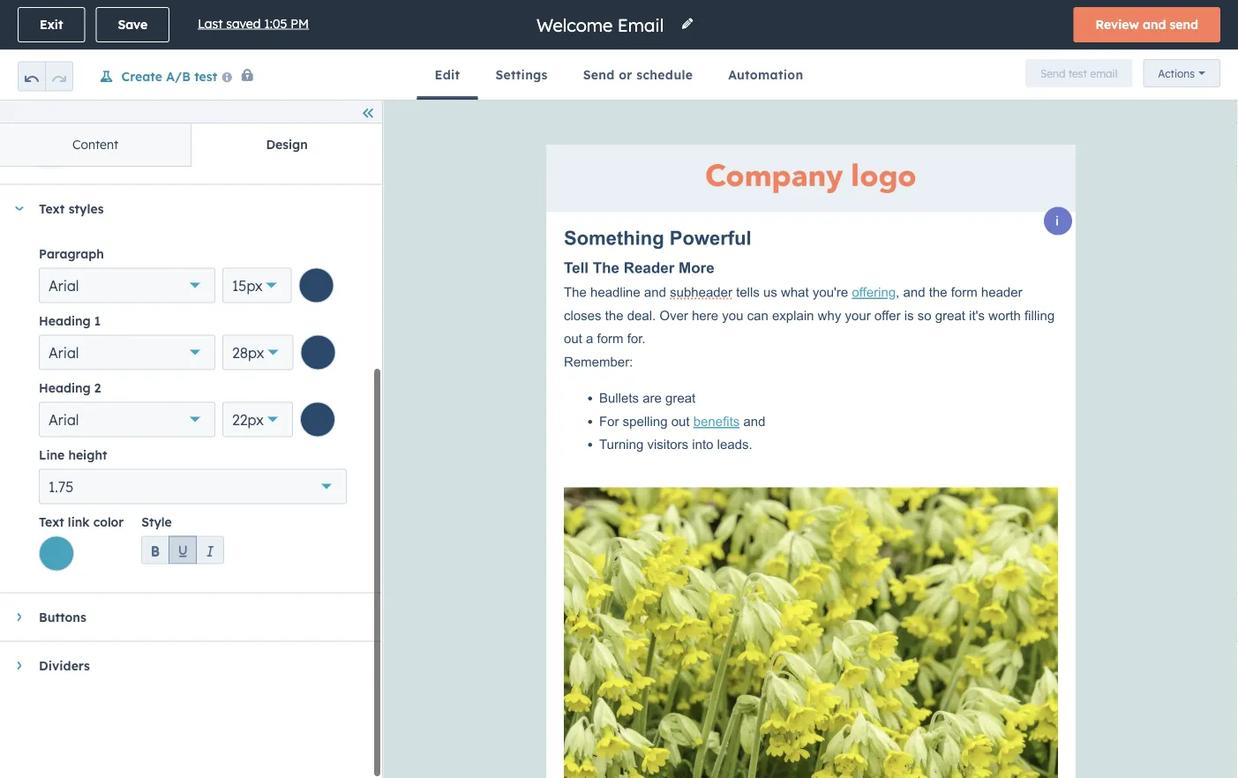Task type: locate. For each thing, give the bounding box(es) containing it.
send left or
[[583, 67, 615, 83]]

arial down heading 1
[[49, 344, 79, 362]]

send
[[1170, 17, 1199, 32]]

or
[[619, 67, 633, 83]]

caret image inside text styles dropdown button
[[14, 207, 25, 211]]

3 arial button from the top
[[39, 402, 215, 438]]

heading
[[39, 313, 91, 329], [39, 380, 91, 396]]

buttons
[[39, 610, 86, 626]]

caret image left text styles
[[14, 207, 25, 211]]

save button
[[96, 7, 170, 42]]

22px
[[232, 411, 264, 429]]

send left email
[[1041, 67, 1066, 80]]

0 vertical spatial heading
[[39, 313, 91, 329]]

arial for 15px
[[49, 277, 79, 295]]

style
[[141, 515, 172, 530]]

0 vertical spatial arial button
[[39, 268, 215, 304]]

send inside send test email button
[[1041, 67, 1066, 80]]

send test email button
[[1026, 59, 1133, 87]]

send test email
[[1041, 67, 1118, 80]]

1 vertical spatial heading
[[39, 380, 91, 396]]

actions button
[[1143, 59, 1221, 87]]

save
[[118, 17, 148, 32]]

send
[[1041, 67, 1066, 80], [583, 67, 615, 83]]

color
[[93, 515, 124, 530]]

1 heading from the top
[[39, 313, 91, 329]]

heading left 2
[[39, 380, 91, 396]]

15px
[[232, 277, 263, 295]]

2 heading from the top
[[39, 380, 91, 396]]

15px button
[[222, 268, 292, 304]]

automation
[[728, 67, 804, 83]]

1 arial button from the top
[[39, 268, 215, 304]]

exit
[[40, 17, 63, 32]]

arial button down 2
[[39, 402, 215, 438]]

create a/b test button
[[84, 65, 255, 88], [99, 68, 217, 85]]

arial
[[49, 277, 79, 295], [49, 344, 79, 362], [49, 411, 79, 429]]

review
[[1096, 17, 1139, 32]]

create a/b test
[[121, 68, 217, 84]]

0 vertical spatial text
[[39, 201, 65, 217]]

heading 1
[[39, 313, 101, 329]]

settings link
[[478, 50, 566, 100]]

text left 'styles'
[[39, 201, 65, 217]]

2 arial from the top
[[49, 344, 79, 362]]

content
[[72, 137, 119, 152]]

arial button down the 1 at top left
[[39, 335, 215, 371]]

28px
[[232, 344, 264, 362]]

heading 2
[[39, 380, 101, 396]]

caret image inside buttons dropdown button
[[17, 613, 22, 623]]

text left "link"
[[39, 515, 64, 530]]

2 vertical spatial arial
[[49, 411, 79, 429]]

arial down paragraph
[[49, 277, 79, 295]]

arial button up the 1 at top left
[[39, 268, 215, 304]]

test
[[1069, 67, 1088, 80], [194, 68, 217, 84]]

caret image for text styles
[[14, 207, 25, 211]]

caret image
[[14, 207, 25, 211], [17, 613, 22, 623]]

2 text from the top
[[39, 515, 64, 530]]

automation link
[[711, 50, 821, 100]]

None field
[[535, 13, 670, 37]]

arial button
[[39, 268, 215, 304], [39, 335, 215, 371], [39, 402, 215, 438]]

arial down "heading 2" on the left of the page
[[49, 411, 79, 429]]

heading left the 1 at top left
[[39, 313, 91, 329]]

group
[[18, 50, 73, 100]]

link
[[68, 515, 90, 530]]

test left email
[[1069, 67, 1088, 80]]

height
[[68, 447, 107, 463]]

1
[[94, 313, 101, 329]]

send inside send or schedule link
[[583, 67, 615, 83]]

saved
[[226, 16, 261, 31]]

0 vertical spatial caret image
[[14, 207, 25, 211]]

3 arial from the top
[[49, 411, 79, 429]]

review and send
[[1096, 17, 1199, 32]]

create
[[121, 68, 162, 84]]

2
[[94, 380, 101, 396]]

test right a/b
[[194, 68, 217, 84]]

1 vertical spatial caret image
[[17, 613, 22, 623]]

caret image left 'buttons'
[[17, 613, 22, 623]]

dividers button
[[0, 643, 365, 690]]

0 vertical spatial arial
[[49, 277, 79, 295]]

0 horizontal spatial send
[[583, 67, 615, 83]]

1 text from the top
[[39, 201, 65, 217]]

1 horizontal spatial send
[[1041, 67, 1066, 80]]

text for text link color
[[39, 515, 64, 530]]

a/b
[[166, 68, 191, 84]]

text
[[39, 201, 65, 217], [39, 515, 64, 530]]

0 horizontal spatial test
[[194, 68, 217, 84]]

navigation
[[0, 123, 382, 167]]

2 arial button from the top
[[39, 335, 215, 371]]

exit button
[[18, 7, 85, 42]]

1 horizontal spatial test
[[1069, 67, 1088, 80]]

text inside dropdown button
[[39, 201, 65, 217]]

1 vertical spatial arial
[[49, 344, 79, 362]]

1 vertical spatial text
[[39, 515, 64, 530]]

arial for 28px
[[49, 344, 79, 362]]

arial button for 22px
[[39, 402, 215, 438]]

styles
[[69, 201, 104, 217]]

1 arial from the top
[[49, 277, 79, 295]]

text styles
[[39, 201, 104, 217]]

1 vertical spatial arial button
[[39, 335, 215, 371]]

pm
[[291, 16, 309, 31]]

heading for 22px
[[39, 380, 91, 396]]

last
[[198, 16, 223, 31]]

settings
[[496, 67, 548, 83]]

test inside button
[[1069, 67, 1088, 80]]

2 vertical spatial arial button
[[39, 402, 215, 438]]

edit
[[435, 67, 460, 83]]



Task type: describe. For each thing, give the bounding box(es) containing it.
1.75
[[49, 478, 74, 496]]

send or schedule
[[583, 67, 693, 83]]

navigation containing content
[[0, 123, 382, 167]]

design
[[266, 137, 308, 152]]

actions
[[1158, 67, 1195, 80]]

text for text styles
[[39, 201, 65, 217]]

heading for 28px
[[39, 313, 91, 329]]

text link color
[[39, 515, 124, 530]]

arial button for 28px
[[39, 335, 215, 371]]

send or schedule link
[[566, 50, 711, 100]]

schedule
[[637, 67, 693, 83]]

text styles button
[[0, 185, 365, 233]]

paragraph
[[39, 246, 104, 262]]

send for send test email
[[1041, 67, 1066, 80]]

style group
[[141, 537, 224, 565]]

arial for 22px
[[49, 411, 79, 429]]

design button
[[191, 124, 382, 166]]

line height
[[39, 447, 107, 463]]

review and send button
[[1074, 7, 1221, 42]]

1.75 button
[[39, 470, 347, 505]]

line
[[39, 447, 65, 463]]

send for send or schedule
[[583, 67, 615, 83]]

email
[[1091, 67, 1118, 80]]

caret image
[[17, 661, 22, 672]]

1:05
[[264, 16, 287, 31]]

22px button
[[222, 402, 293, 438]]

28px button
[[222, 335, 293, 371]]

dividers
[[39, 659, 90, 674]]

and
[[1143, 17, 1166, 32]]

content button
[[0, 124, 191, 166]]

edit link
[[417, 50, 478, 100]]

arial button for 15px
[[39, 268, 215, 304]]

last saved 1:05 pm
[[198, 16, 309, 31]]

buttons button
[[0, 594, 365, 642]]

caret image for buttons
[[17, 613, 22, 623]]



Task type: vqa. For each thing, say whether or not it's contained in the screenshot.
2nd Link opens in a new window icon from the bottom
no



